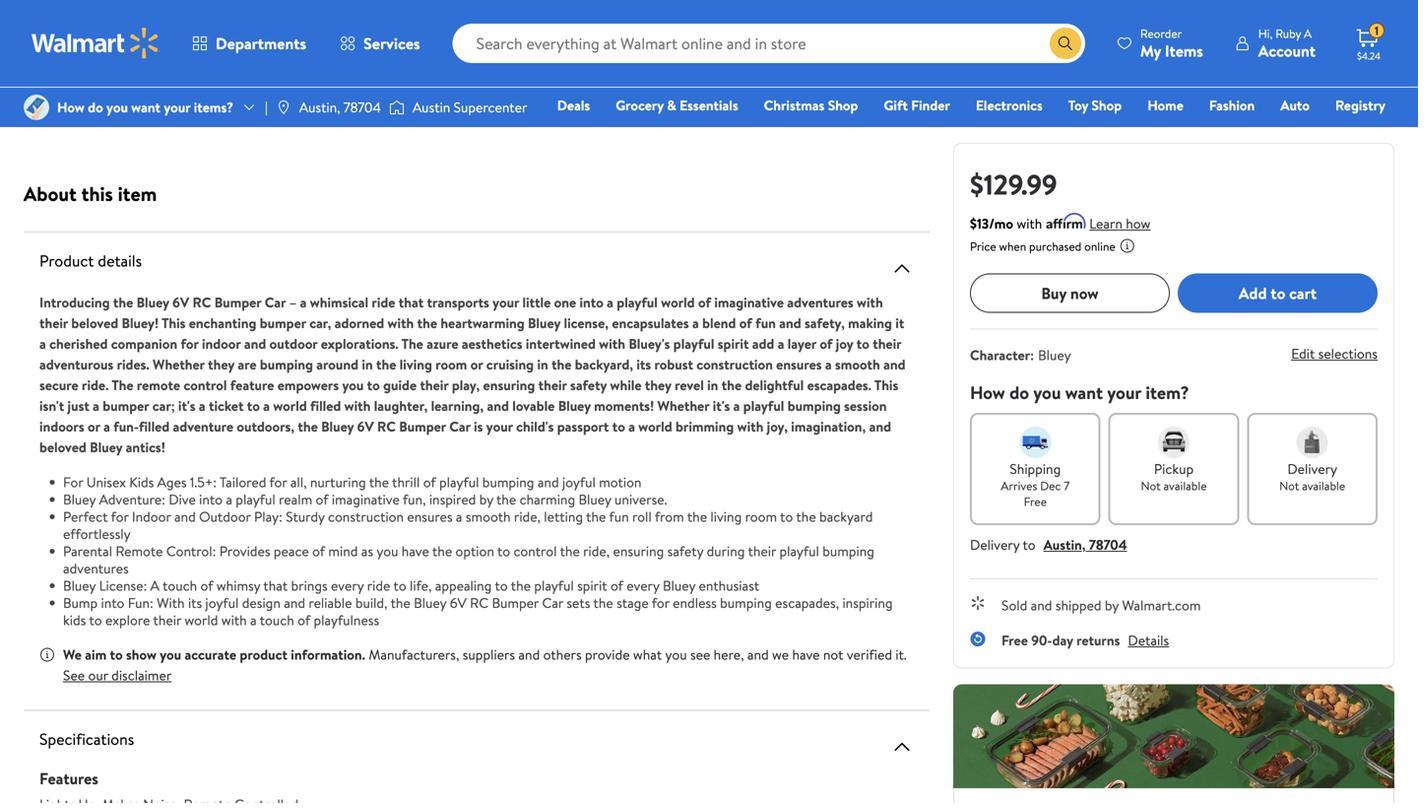 Task type: locate. For each thing, give the bounding box(es) containing it.
life,
[[410, 576, 432, 595]]

ride, up sets
[[584, 541, 610, 561]]

available
[[1164, 477, 1208, 494], [1303, 477, 1346, 494]]

supercenter
[[454, 98, 528, 117]]

imaginative up 'blend'
[[715, 293, 784, 312]]

2 available from the left
[[1303, 477, 1346, 494]]

austin, 78704
[[299, 98, 381, 117]]

0 horizontal spatial construction
[[328, 507, 404, 526]]

encapsulates
[[612, 313, 689, 333]]

1 vertical spatial ride
[[367, 576, 391, 595]]

how do you want your item?
[[971, 380, 1190, 405]]

car left sets
[[542, 593, 564, 612]]

0 horizontal spatial bumper
[[103, 396, 149, 415]]

indoors
[[39, 417, 84, 436]]

1 vertical spatial free
[[1002, 631, 1029, 650]]

adventures
[[788, 293, 854, 312], [63, 559, 129, 578]]

1 vertical spatial safety
[[668, 541, 704, 561]]

ensures inside the for unisex kids ages 1.5+: tailored for all, nurturing the thrill of playful bumping and joyful motion bluey adventure: dive into a playful realm of imaginative fun, inspired by the charming bluey universe. perfect for indoor and outdoor play: sturdy construction ensures a smooth ride, letting the fun roll from the living room to the backyard effortlessly parental remote control: provides peace of mind as you have the option to control the ride, ensuring safety during their playful bumping adventures bluey license: a touch of whimsy that brings every ride to life, appealing to the playful spirit of every bluey enthusiast bump into fun: with its joyful design and reliable build, the bluey 6v rc bumper car sets the stage for endless bumping escapades, inspiring kids to explore their world with a touch of playfulness
[[407, 507, 453, 526]]

2 vertical spatial car
[[542, 593, 564, 612]]

online
[[1085, 238, 1116, 255]]

and
[[780, 313, 802, 333], [244, 334, 266, 353], [884, 355, 906, 374], [487, 396, 509, 415], [870, 417, 892, 436], [538, 473, 559, 492], [174, 507, 196, 526], [284, 593, 305, 612], [1031, 596, 1053, 615], [519, 645, 540, 664], [748, 645, 769, 664]]

day
[[48, 47, 65, 64], [274, 47, 292, 64], [501, 47, 519, 64], [728, 47, 745, 64], [1053, 631, 1074, 650]]

4 3+ day shipping from the left
[[711, 47, 790, 64]]

available down the intent image for delivery at the bottom
[[1303, 477, 1346, 494]]

a inside the for unisex kids ages 1.5+: tailored for all, nurturing the thrill of playful bumping and joyful motion bluey adventure: dive into a playful realm of imaginative fun, inspired by the charming bluey universe. perfect for indoor and outdoor play: sturdy construction ensures a smooth ride, letting the fun roll from the living room to the backyard effortlessly parental remote control: provides peace of mind as you have the option to control the ride, ensuring safety during their playful bumping adventures bluey license: a touch of whimsy that brings every ride to life, appealing to the playful spirit of every bluey enthusiast bump into fun: with its joyful design and reliable build, the bluey 6v rc bumper car sets the stage for endless bumping escapades, inspiring kids to explore their world with a touch of playfulness
[[150, 576, 160, 595]]

1 horizontal spatial delivery
[[1288, 459, 1338, 478]]

not inside pickup not available
[[1142, 477, 1161, 494]]

safety down backyard,
[[571, 375, 607, 395]]

every left endless
[[627, 576, 660, 595]]

delivery to austin, 78704
[[971, 535, 1128, 554]]

0 vertical spatial fun
[[756, 313, 776, 333]]

0 horizontal spatial smooth
[[466, 507, 511, 526]]

2 3+ from the left
[[258, 47, 272, 64]]

0 horizontal spatial available
[[1164, 477, 1208, 494]]

1 vertical spatial by
[[1106, 596, 1120, 615]]

1 horizontal spatial imaginative
[[715, 293, 784, 312]]

0 vertical spatial they
[[208, 355, 235, 374]]

shop for christmas shop
[[828, 96, 859, 115]]

austin, right |
[[299, 98, 340, 117]]

0 horizontal spatial 6v
[[173, 293, 189, 312]]

learn
[[1090, 214, 1123, 233]]

austin, down 7
[[1044, 535, 1086, 554]]

a up option
[[456, 507, 463, 526]]

bluey
[[137, 293, 169, 312], [528, 313, 561, 333], [1039, 345, 1072, 365], [558, 396, 591, 415], [321, 417, 354, 436], [90, 438, 122, 457], [63, 490, 96, 509], [579, 490, 612, 509], [63, 576, 96, 595], [663, 576, 696, 595], [414, 593, 447, 612]]

1 vertical spatial ride,
[[584, 541, 610, 561]]

outdoor
[[199, 507, 251, 526]]

rc inside the for unisex kids ages 1.5+: tailored for all, nurturing the thrill of playful bumping and joyful motion bluey adventure: dive into a playful realm of imaginative fun, inspired by the charming bluey universe. perfect for indoor and outdoor play: sturdy construction ensures a smooth ride, letting the fun roll from the living room to the backyard effortlessly parental remote control: provides peace of mind as you have the option to control the ride, ensuring safety during their playful bumping adventures bluey license: a touch of whimsy that brings every ride to life, appealing to the playful spirit of every bluey enthusiast bump into fun: with its joyful design and reliable build, the bluey 6v rc bumper car sets the stage for endless bumping escapades, inspiring kids to explore their world with a touch of playfulness
[[470, 593, 489, 612]]

your left little
[[493, 293, 519, 312]]

6v inside the for unisex kids ages 1.5+: tailored for all, nurturing the thrill of playful bumping and joyful motion bluey adventure: dive into a playful realm of imaginative fun, inspired by the charming bluey universe. perfect for indoor and outdoor play: sturdy construction ensures a smooth ride, letting the fun roll from the living room to the backyard effortlessly parental remote control: provides peace of mind as you have the option to control the ride, ensuring safety during their playful bumping adventures bluey license: a touch of whimsy that brings every ride to life, appealing to the playful spirit of every bluey enthusiast bump into fun: with its joyful design and reliable build, the bluey 6v rc bumper car sets the stage for endless bumping escapades, inspiring kids to explore their world with a touch of playfulness
[[450, 593, 467, 612]]

0 vertical spatial smooth
[[836, 355, 881, 374]]

available inside delivery not available
[[1303, 477, 1346, 494]]

ensures down "layer"
[[777, 355, 822, 374]]

0 vertical spatial free
[[1024, 493, 1047, 510]]

departments
[[216, 33, 307, 54]]

with inside the for unisex kids ages 1.5+: tailored for all, nurturing the thrill of playful bumping and joyful motion bluey adventure: dive into a playful realm of imaginative fun, inspired by the charming bluey universe. perfect for indoor and outdoor play: sturdy construction ensures a smooth ride, letting the fun roll from the living room to the backyard effortlessly parental remote control: provides peace of mind as you have the option to control the ride, ensuring safety during their playful bumping adventures bluey license: a touch of whimsy that brings every ride to life, appealing to the playful spirit of every bluey enthusiast bump into fun: with its joyful design and reliable build, the bluey 6v rc bumper car sets the stage for endless bumping escapades, inspiring kids to explore their world with a touch of playfulness
[[221, 610, 247, 630]]

0 horizontal spatial rc
[[193, 293, 211, 312]]

541
[[544, 15, 561, 32]]

it
[[896, 313, 905, 333]]

1 horizontal spatial bumper
[[399, 417, 446, 436]]

2 horizontal spatial 6v
[[450, 593, 467, 612]]

1 vertical spatial living
[[711, 507, 742, 526]]

of left mind
[[312, 541, 325, 561]]

1 product group from the left
[[28, 0, 211, 106]]

your
[[164, 98, 191, 117], [493, 293, 519, 312], [1108, 380, 1142, 405], [487, 417, 513, 436]]

with down whimsy
[[221, 610, 247, 630]]

0 horizontal spatial shop
[[828, 96, 859, 115]]

1 vertical spatial imaginative
[[332, 490, 400, 509]]

fun inside the for unisex kids ages 1.5+: tailored for all, nurturing the thrill of playful bumping and joyful motion bluey adventure: dive into a playful realm of imaginative fun, inspired by the charming bluey universe. perfect for indoor and outdoor play: sturdy construction ensures a smooth ride, letting the fun roll from the living room to the backyard effortlessly parental remote control: provides peace of mind as you have the option to control the ride, ensuring safety during their playful bumping adventures bluey license: a touch of whimsy that brings every ride to life, appealing to the playful spirit of every bluey enthusiast bump into fun: with its joyful design and reliable build, the bluey 6v rc bumper car sets the stage for endless bumping escapades, inspiring kids to explore their world with a touch of playfulness
[[609, 507, 629, 526]]

introducing
[[39, 293, 110, 312]]

debit
[[1268, 123, 1302, 142]]

not for delivery
[[1280, 477, 1300, 494]]

joyful
[[563, 473, 596, 492], [205, 593, 239, 612]]

1 horizontal spatial  image
[[389, 98, 405, 117]]

peace
[[274, 541, 309, 561]]

whether up the remote
[[153, 355, 205, 374]]

1 vertical spatial fun
[[609, 507, 629, 526]]

2 horizontal spatial rc
[[470, 593, 489, 612]]

1 horizontal spatial have
[[793, 645, 820, 664]]

they down indoor
[[208, 355, 235, 374]]

0 vertical spatial ride
[[372, 293, 396, 312]]

1 horizontal spatial want
[[1066, 380, 1104, 405]]

1 vertical spatial filled
[[139, 417, 170, 436]]

to down moments! at left
[[613, 417, 626, 436]]

delivery down the intent image for delivery at the bottom
[[1288, 459, 1338, 478]]

fun up add
[[756, 313, 776, 333]]

auto link
[[1272, 95, 1319, 116]]

remote
[[137, 375, 180, 395]]

pickup
[[1155, 459, 1194, 478]]

a up 'brimming'
[[734, 396, 740, 415]]

grocery & essentials
[[616, 96, 739, 115]]

1 vertical spatial delivery
[[971, 535, 1020, 554]]

license:
[[99, 576, 147, 595]]

want for items?
[[131, 98, 161, 117]]

1 horizontal spatial ensures
[[777, 355, 822, 374]]

0 horizontal spatial not
[[1142, 477, 1161, 494]]

0 vertical spatial or
[[471, 355, 483, 374]]

product group containing 541
[[481, 0, 664, 106]]

home link
[[1139, 95, 1193, 116]]

buy now
[[1042, 282, 1099, 304]]

2 it's from the left
[[713, 396, 730, 415]]

control inside introducing the bluey 6v rc bumper car – a whimsical ride that transports your little one into a playful world of imaginative adventures with their beloved bluey! this enchanting bumper car, adorned with the heartwarming bluey license, encapsulates a blend of fun and safety, making it a cherished companion for indoor and outdoor explorations. the azure aesthetics intertwined with bluey's playful spirit add a layer of joy to their adventurous rides. whether they are bumping around in the living room or cruising in the backyard, its robust construction ensures a smooth and secure ride. the remote control feature empowers you to guide their play, ensuring their safety while they revel in the delightful escapades. this isn't just a bumper car; it's a ticket to a world filled with laughter, learning, and lovable bluey moments! whether it's a playful bumping session indoors or a fun-filled adventure outdoors, the bluey 6v rc bumper car is your child's passport to a world brimming with joy, imagination, and beloved bluey antics!
[[184, 375, 227, 395]]

2 not from the left
[[1280, 477, 1300, 494]]

session
[[845, 396, 887, 415]]

2 vertical spatial 6v
[[450, 593, 467, 612]]

want for item?
[[1066, 380, 1104, 405]]

its inside introducing the bluey 6v rc bumper car – a whimsical ride that transports your little one into a playful world of imaginative adventures with their beloved bluey! this enchanting bumper car, adorned with the heartwarming bluey license, encapsulates a blend of fun and safety, making it a cherished companion for indoor and outdoor explorations. the azure aesthetics intertwined with bluey's playful spirit add a layer of joy to their adventurous rides. whether they are bumping around in the living room or cruising in the backyard, its robust construction ensures a smooth and secure ride. the remote control feature empowers you to guide their play, ensuring their safety while they revel in the delightful escapades. this isn't just a bumper car; it's a ticket to a world filled with laughter, learning, and lovable bluey moments! whether it's a playful bumping session indoors or a fun-filled adventure outdoors, the bluey 6v rc bumper car is your child's passport to a world brimming with joy, imagination, and beloved bluey antics!
[[637, 355, 651, 374]]

sold
[[1002, 596, 1028, 615]]

 image
[[389, 98, 405, 117], [276, 100, 292, 115]]

2 horizontal spatial bumper
[[492, 593, 539, 612]]

the down empowers
[[298, 417, 318, 436]]

1 horizontal spatial ensuring
[[613, 541, 664, 561]]

1 horizontal spatial 78704
[[1090, 535, 1128, 554]]

have inside the for unisex kids ages 1.5+: tailored for all, nurturing the thrill of playful bumping and joyful motion bluey adventure: dive into a playful realm of imaginative fun, inspired by the charming bluey universe. perfect for indoor and outdoor play: sturdy construction ensures a smooth ride, letting the fun roll from the living room to the backyard effortlessly parental remote control: provides peace of mind as you have the option to control the ride, ensuring safety during their playful bumping adventures bluey license: a touch of whimsy that brings every ride to life, appealing to the playful spirit of every bluey enthusiast bump into fun: with its joyful design and reliable build, the bluey 6v rc bumper car sets the stage for endless bumping escapades, inspiring kids to explore their world with a touch of playfulness
[[402, 541, 429, 561]]

Search search field
[[453, 24, 1086, 63]]

1 vertical spatial car
[[450, 417, 471, 436]]

explorations.
[[321, 334, 399, 353]]

available for delivery
[[1303, 477, 1346, 494]]

3 shipping from the left
[[521, 47, 564, 64]]

free left 90-
[[1002, 631, 1029, 650]]

1 horizontal spatial safety
[[668, 541, 704, 561]]

1 vertical spatial spirit
[[578, 576, 608, 595]]

2 product group from the left
[[254, 0, 438, 106]]

registry link
[[1327, 95, 1395, 116]]

transports
[[427, 293, 490, 312]]

2 shop from the left
[[1092, 96, 1123, 115]]

0 vertical spatial delivery
[[1288, 459, 1338, 478]]

of right the realm
[[316, 490, 329, 509]]

indoor
[[202, 334, 241, 353]]

6v up enchanting
[[173, 293, 189, 312]]

the up guide
[[376, 355, 397, 374]]

verified
[[847, 645, 893, 664]]

filled down empowers
[[310, 396, 341, 415]]

explore
[[105, 610, 150, 630]]

to right option
[[498, 541, 511, 561]]

you inside introducing the bluey 6v rc bumper car – a whimsical ride that transports your little one into a playful world of imaginative adventures with their beloved bluey! this enchanting bumper car, adorned with the heartwarming bluey license, encapsulates a blend of fun and safety, making it a cherished companion for indoor and outdoor explorations. the azure aesthetics intertwined with bluey's playful spirit add a layer of joy to their adventurous rides. whether they are bumping around in the living room or cruising in the backyard, its robust construction ensures a smooth and secure ride. the remote control feature empowers you to guide their play, ensuring their safety while they revel in the delightful escapades. this isn't just a bumper car; it's a ticket to a world filled with laughter, learning, and lovable bluey moments! whether it's a playful bumping session indoors or a fun-filled adventure outdoors, the bluey 6v rc bumper car is your child's passport to a world brimming with joy, imagination, and beloved bluey antics!
[[342, 375, 364, 395]]

the down intertwined
[[552, 355, 572, 374]]

the right appealing
[[511, 576, 531, 595]]

3 3+ day shipping from the left
[[485, 47, 564, 64]]

joyful up letting
[[563, 473, 596, 492]]

its right with
[[188, 593, 202, 612]]

a
[[300, 293, 307, 312], [607, 293, 614, 312], [693, 313, 699, 333], [39, 334, 46, 353], [778, 334, 785, 353], [826, 355, 832, 374], [93, 396, 99, 415], [199, 396, 206, 415], [263, 396, 270, 415], [734, 396, 740, 415], [104, 417, 110, 436], [629, 417, 636, 436], [226, 490, 233, 509], [456, 507, 463, 526], [250, 610, 257, 630]]

our
[[88, 666, 108, 685]]

shipping up austin, 78704
[[295, 47, 337, 64]]

1 3+ day shipping from the left
[[32, 47, 111, 64]]

0 horizontal spatial filled
[[139, 417, 170, 436]]

the down rides.
[[112, 375, 134, 395]]

bumper down –
[[260, 313, 306, 333]]

0 vertical spatial 6v
[[173, 293, 189, 312]]

1 vertical spatial rc
[[377, 417, 396, 436]]

austin
[[413, 98, 451, 117]]

1 vertical spatial the
[[112, 375, 134, 395]]

imaginative inside the for unisex kids ages 1.5+: tailored for all, nurturing the thrill of playful bumping and joyful motion bluey adventure: dive into a playful realm of imaginative fun, inspired by the charming bluey universe. perfect for indoor and outdoor play: sturdy construction ensures a smooth ride, letting the fun roll from the living room to the backyard effortlessly parental remote control: provides peace of mind as you have the option to control the ride, ensuring safety during their playful bumping adventures bluey license: a touch of whimsy that brings every ride to life, appealing to the playful spirit of every bluey enthusiast bump into fun: with its joyful design and reliable build, the bluey 6v rc bumper car sets the stage for endless bumping escapades, inspiring kids to explore their world with a touch of playfulness
[[332, 490, 400, 509]]

whether
[[153, 355, 205, 374], [658, 396, 710, 415]]

outdoor
[[270, 334, 318, 353]]

imagination,
[[792, 417, 866, 436]]

 image
[[24, 95, 49, 120]]

1 horizontal spatial that
[[399, 293, 424, 312]]

lovable
[[513, 396, 555, 415]]

3 product group from the left
[[481, 0, 664, 106]]

search icon image
[[1058, 35, 1074, 51]]

features
[[39, 768, 98, 789]]

1 vertical spatial touch
[[260, 610, 294, 630]]

azure
[[427, 334, 459, 353]]

of up 'blend'
[[699, 293, 711, 312]]

companion
[[111, 334, 177, 353]]

1 vertical spatial control
[[514, 541, 557, 561]]

0 vertical spatial rc
[[193, 293, 211, 312]]

the
[[402, 334, 424, 353], [112, 375, 134, 395]]

safety down "from"
[[668, 541, 704, 561]]

whether down "revel"
[[658, 396, 710, 415]]

and up letting
[[538, 473, 559, 492]]

filled up antics!
[[139, 417, 170, 436]]

do down walmart image
[[88, 98, 103, 117]]

the right build, on the bottom left of page
[[391, 593, 411, 612]]

fun inside introducing the bluey 6v rc bumper car – a whimsical ride that transports your little one into a playful world of imaginative adventures with their beloved bluey! this enchanting bumper car, adorned with the heartwarming bluey license, encapsulates a blend of fun and safety, making it a cherished companion for indoor and outdoor explorations. the azure aesthetics intertwined with bluey's playful spirit add a layer of joy to their adventurous rides. whether they are bumping around in the living room or cruising in the backyard, its robust construction ensures a smooth and secure ride. the remote control feature empowers you to guide their play, ensuring their safety while they revel in the delightful escapades. this isn't just a bumper car; it's a ticket to a world filled with laughter, learning, and lovable bluey moments! whether it's a playful bumping session indoors or a fun-filled adventure outdoors, the bluey 6v rc bumper car is your child's passport to a world brimming with joy, imagination, and beloved bluey antics!
[[756, 313, 776, 333]]

3+
[[32, 47, 45, 64], [258, 47, 272, 64], [485, 47, 498, 64], [711, 47, 725, 64]]

product details
[[39, 250, 142, 271]]

dec
[[1041, 477, 1062, 494]]

inspired
[[429, 490, 476, 509]]

1 not from the left
[[1142, 477, 1161, 494]]

control inside the for unisex kids ages 1.5+: tailored for all, nurturing the thrill of playful bumping and joyful motion bluey adventure: dive into a playful realm of imaginative fun, inspired by the charming bluey universe. perfect for indoor and outdoor play: sturdy construction ensures a smooth ride, letting the fun roll from the living room to the backyard effortlessly parental remote control: provides peace of mind as you have the option to control the ride, ensuring safety during their playful bumping adventures bluey license: a touch of whimsy that brings every ride to life, appealing to the playful spirit of every bluey enthusiast bump into fun: with its joyful design and reliable build, the bluey 6v rc bumper car sets the stage for endless bumping escapades, inspiring kids to explore their world with a touch of playfulness
[[514, 541, 557, 561]]

purchased
[[1030, 238, 1082, 255]]

ages
[[157, 473, 187, 492]]

0 horizontal spatial control
[[184, 375, 227, 395]]

free down shipping
[[1024, 493, 1047, 510]]

1 available from the left
[[1164, 477, 1208, 494]]

0 vertical spatial 78704
[[344, 98, 381, 117]]

6v up nurturing
[[357, 417, 374, 436]]

control
[[184, 375, 227, 395], [514, 541, 557, 561]]

not inside delivery not available
[[1280, 477, 1300, 494]]

electronics link
[[968, 95, 1052, 116]]

aim
[[85, 645, 107, 664]]

ensuring inside the for unisex kids ages 1.5+: tailored for all, nurturing the thrill of playful bumping and joyful motion bluey adventure: dive into a playful realm of imaginative fun, inspired by the charming bluey universe. perfect for indoor and outdoor play: sturdy construction ensures a smooth ride, letting the fun roll from the living room to the backyard effortlessly parental remote control: provides peace of mind as you have the option to control the ride, ensuring safety during their playful bumping adventures bluey license: a touch of whimsy that brings every ride to life, appealing to the playful spirit of every bluey enthusiast bump into fun: with its joyful design and reliable build, the bluey 6v rc bumper car sets the stage for endless bumping escapades, inspiring kids to explore their world with a touch of playfulness
[[613, 541, 664, 561]]

1 vertical spatial how
[[971, 380, 1006, 405]]

safety inside introducing the bluey 6v rc bumper car – a whimsical ride that transports your little one into a playful world of imaginative adventures with their beloved bluey! this enchanting bumper car, adorned with the heartwarming bluey license, encapsulates a blend of fun and safety, making it a cherished companion for indoor and outdoor explorations. the azure aesthetics intertwined with bluey's playful spirit add a layer of joy to their adventurous rides. whether they are bumping around in the living room or cruising in the backyard, its robust construction ensures a smooth and secure ride. the remote control feature empowers you to guide their play, ensuring their safety while they revel in the delightful escapades. this isn't just a bumper car; it's a ticket to a world filled with laughter, learning, and lovable bluey moments! whether it's a playful bumping session indoors or a fun-filled adventure outdoors, the bluey 6v rc bumper car is your child's passport to a world brimming with joy, imagination, and beloved bluey antics!
[[571, 375, 607, 395]]

during
[[707, 541, 745, 561]]

for
[[63, 473, 83, 492]]

you right as
[[377, 541, 399, 561]]

with left joy,
[[738, 417, 764, 436]]

0 vertical spatial a
[[1305, 25, 1313, 42]]

adventures down effortlessly
[[63, 559, 129, 578]]

the up bluey!
[[113, 293, 133, 312]]

0 horizontal spatial want
[[131, 98, 161, 117]]

0 horizontal spatial  image
[[276, 100, 292, 115]]

indoor
[[132, 507, 171, 526]]

2 horizontal spatial car
[[542, 593, 564, 612]]

1 horizontal spatial living
[[711, 507, 742, 526]]

that left transports
[[399, 293, 424, 312]]

how
[[1127, 214, 1151, 233]]

1 shop from the left
[[828, 96, 859, 115]]

0 horizontal spatial it's
[[178, 396, 196, 415]]

delivery inside delivery not available
[[1288, 459, 1338, 478]]

1 horizontal spatial spirit
[[718, 334, 749, 353]]

one debit link
[[1227, 122, 1311, 143]]

car inside the for unisex kids ages 1.5+: tailored for all, nurturing the thrill of playful bumping and joyful motion bluey adventure: dive into a playful realm of imaginative fun, inspired by the charming bluey universe. perfect for indoor and outdoor play: sturdy construction ensures a smooth ride, letting the fun roll from the living room to the backyard effortlessly parental remote control: provides peace of mind as you have the option to control the ride, ensuring safety during their playful bumping adventures bluey license: a touch of whimsy that brings every ride to life, appealing to the playful spirit of every bluey enthusiast bump into fun: with its joyful design and reliable build, the bluey 6v rc bumper car sets the stage for endless bumping escapades, inspiring kids to explore their world with a touch of playfulness
[[542, 593, 564, 612]]

into left fun:
[[101, 593, 125, 612]]

bumper up enchanting
[[215, 293, 262, 312]]

adventure:
[[99, 490, 165, 509]]

available inside pickup not available
[[1164, 477, 1208, 494]]

0 horizontal spatial do
[[88, 98, 103, 117]]

4 product group from the left
[[708, 0, 891, 159]]

shipping arrives dec 7 free
[[1002, 459, 1070, 510]]

product group containing 160
[[28, 0, 211, 106]]

6v right life,
[[450, 593, 467, 612]]

joy,
[[767, 417, 788, 436]]

0 vertical spatial imaginative
[[715, 293, 784, 312]]

to inside button
[[1272, 282, 1286, 304]]

0 horizontal spatial how
[[57, 98, 85, 117]]

price
[[971, 238, 997, 255]]

1 horizontal spatial every
[[627, 576, 660, 595]]

1 vertical spatial austin,
[[1044, 535, 1086, 554]]

1 horizontal spatial not
[[1280, 477, 1300, 494]]

1 horizontal spatial filled
[[310, 396, 341, 415]]

1 vertical spatial joyful
[[205, 593, 239, 612]]

0 horizontal spatial that
[[263, 576, 288, 595]]

bluey down empowers
[[321, 417, 354, 436]]

with up "making"
[[857, 293, 884, 312]]

spirit inside the for unisex kids ages 1.5+: tailored for all, nurturing the thrill of playful bumping and joyful motion bluey adventure: dive into a playful realm of imaginative fun, inspired by the charming bluey universe. perfect for indoor and outdoor play: sturdy construction ensures a smooth ride, letting the fun roll from the living room to the backyard effortlessly parental remote control: provides peace of mind as you have the option to control the ride, ensuring safety during their playful bumping adventures bluey license: a touch of whimsy that brings every ride to life, appealing to the playful spirit of every bluey enthusiast bump into fun: with its joyful design and reliable build, the bluey 6v rc bumper car sets the stage for endless bumping escapades, inspiring kids to explore their world with a touch of playfulness
[[578, 576, 608, 595]]

whimsy
[[217, 576, 260, 595]]

0 horizontal spatial they
[[208, 355, 235, 374]]

2 horizontal spatial into
[[580, 293, 604, 312]]

charming
[[520, 490, 576, 509]]

buy
[[1042, 282, 1067, 304]]

0 vertical spatial into
[[580, 293, 604, 312]]

not
[[824, 645, 844, 664]]

for left "indoor"
[[111, 507, 129, 526]]

0 vertical spatial spirit
[[718, 334, 749, 353]]

to left backyard
[[781, 507, 794, 526]]

that inside the for unisex kids ages 1.5+: tailored for all, nurturing the thrill of playful bumping and joyful motion bluey adventure: dive into a playful realm of imaginative fun, inspired by the charming bluey universe. perfect for indoor and outdoor play: sturdy construction ensures a smooth ride, letting the fun roll from the living room to the backyard effortlessly parental remote control: provides peace of mind as you have the option to control the ride, ensuring safety during their playful bumping adventures bluey license: a touch of whimsy that brings every ride to life, appealing to the playful spirit of every bluey enthusiast bump into fun: with its joyful design and reliable build, the bluey 6v rc bumper car sets the stage for endless bumping escapades, inspiring kids to explore their world with a touch of playfulness
[[263, 576, 288, 595]]

to left guide
[[367, 375, 380, 395]]

1 horizontal spatial the
[[402, 334, 424, 353]]

playfulness
[[314, 610, 380, 630]]

0 vertical spatial do
[[88, 98, 103, 117]]

product group containing 3+ day shipping
[[254, 0, 438, 106]]

room up the enthusiast
[[746, 507, 778, 526]]

how for how do you want your items?
[[57, 98, 85, 117]]

heartwarming
[[441, 313, 525, 333]]

mind
[[329, 541, 358, 561]]

1 horizontal spatial construction
[[697, 355, 773, 374]]

spirit inside introducing the bluey 6v rc bumper car – a whimsical ride that transports your little one into a playful world of imaginative adventures with their beloved bluey! this enchanting bumper car, adorned with the heartwarming bluey license, encapsulates a blend of fun and safety, making it a cherished companion for indoor and outdoor explorations. the azure aesthetics intertwined with bluey's playful spirit add a layer of joy to their adventurous rides. whether they are bumping around in the living room or cruising in the backyard, its robust construction ensures a smooth and secure ride. the remote control feature empowers you to guide their play, ensuring their safety while they revel in the delightful escapades. this isn't just a bumper car; it's a ticket to a world filled with laughter, learning, and lovable bluey moments! whether it's a playful bumping session indoors or a fun-filled adventure outdoors, the bluey 6v rc bumper car is your child's passport to a world brimming with joy, imagination, and beloved bluey antics!
[[718, 334, 749, 353]]

construction up as
[[328, 507, 404, 526]]

in down explorations.
[[362, 355, 373, 374]]

0 vertical spatial touch
[[163, 576, 197, 595]]

want left the 'items?'
[[131, 98, 161, 117]]

1 horizontal spatial adventures
[[788, 293, 854, 312]]

ensures down thrill
[[407, 507, 453, 526]]

or down just
[[88, 417, 100, 436]]

1 vertical spatial that
[[263, 576, 288, 595]]

0 horizontal spatial fun
[[609, 507, 629, 526]]

you inside the for unisex kids ages 1.5+: tailored for all, nurturing the thrill of playful bumping and joyful motion bluey adventure: dive into a playful realm of imaginative fun, inspired by the charming bluey universe. perfect for indoor and outdoor play: sturdy construction ensures a smooth ride, letting the fun roll from the living room to the backyard effortlessly parental remote control: provides peace of mind as you have the option to control the ride, ensuring safety during their playful bumping adventures bluey license: a touch of whimsy that brings every ride to life, appealing to the playful spirit of every bluey enthusiast bump into fun: with its joyful design and reliable build, the bluey 6v rc bumper car sets the stage for endless bumping escapades, inspiring kids to explore their world with a touch of playfulness
[[377, 541, 399, 561]]

in right "revel"
[[708, 375, 719, 395]]

that inside introducing the bluey 6v rc bumper car – a whimsical ride that transports your little one into a playful world of imaginative adventures with their beloved bluey! this enchanting bumper car, adorned with the heartwarming bluey license, encapsulates a blend of fun and safety, making it a cherished companion for indoor and outdoor explorations. the azure aesthetics intertwined with bluey's playful spirit add a layer of joy to their adventurous rides. whether they are bumping around in the living room or cruising in the backyard, its robust construction ensures a smooth and secure ride. the remote control feature empowers you to guide their play, ensuring their safety while they revel in the delightful escapades. this isn't just a bumper car; it's a ticket to a world filled with laughter, learning, and lovable bluey moments! whether it's a playful bumping session indoors or a fun-filled adventure outdoors, the bluey 6v rc bumper car is your child's passport to a world brimming with joy, imagination, and beloved bluey antics!
[[399, 293, 424, 312]]

gift
[[884, 96, 908, 115]]

0 vertical spatial bumper
[[260, 313, 306, 333]]

kids
[[129, 473, 154, 492]]

1 vertical spatial this
[[875, 375, 899, 395]]

for
[[181, 334, 199, 353], [269, 473, 287, 492], [111, 507, 129, 526], [652, 593, 670, 612]]

into up license,
[[580, 293, 604, 312]]

by inside the for unisex kids ages 1.5+: tailored for all, nurturing the thrill of playful bumping and joyful motion bluey adventure: dive into a playful realm of imaginative fun, inspired by the charming bluey universe. perfect for indoor and outdoor play: sturdy construction ensures a smooth ride, letting the fun roll from the living room to the backyard effortlessly parental remote control: provides peace of mind as you have the option to control the ride, ensuring safety during their playful bumping adventures bluey license: a touch of whimsy that brings every ride to life, appealing to the playful spirit of every bluey enthusiast bump into fun: with its joyful design and reliable build, the bluey 6v rc bumper car sets the stage for endless bumping escapades, inspiring kids to explore their world with a touch of playfulness
[[480, 490, 494, 509]]

you left see
[[666, 645, 687, 664]]

1 vertical spatial whether
[[658, 396, 710, 415]]

1 shipping from the left
[[68, 47, 111, 64]]

1 every from the left
[[331, 576, 364, 595]]

bumping right endless
[[720, 593, 772, 612]]

1 horizontal spatial control
[[514, 541, 557, 561]]

delivery for to
[[971, 535, 1020, 554]]

78704 down services popup button
[[344, 98, 381, 117]]

ride inside the for unisex kids ages 1.5+: tailored for all, nurturing the thrill of playful bumping and joyful motion bluey adventure: dive into a playful realm of imaginative fun, inspired by the charming bluey universe. perfect for indoor and outdoor play: sturdy construction ensures a smooth ride, letting the fun roll from the living room to the backyard effortlessly parental remote control: provides peace of mind as you have the option to control the ride, ensuring safety during their playful bumping adventures bluey license: a touch of whimsy that brings every ride to life, appealing to the playful spirit of every bluey enthusiast bump into fun: with its joyful design and reliable build, the bluey 6v rc bumper car sets the stage for endless bumping escapades, inspiring kids to explore their world with a touch of playfulness
[[367, 576, 391, 595]]

that
[[399, 293, 424, 312], [263, 576, 288, 595]]

backyard
[[820, 507, 873, 526]]

by
[[480, 490, 494, 509], [1106, 596, 1120, 615]]

sold and shipped by walmart.com
[[1002, 596, 1202, 615]]

for inside introducing the bluey 6v rc bumper car – a whimsical ride that transports your little one into a playful world of imaginative adventures with their beloved bluey! this enchanting bumper car, adorned with the heartwarming bluey license, encapsulates a blend of fun and safety, making it a cherished companion for indoor and outdoor explorations. the azure aesthetics intertwined with bluey's playful spirit add a layer of joy to their adventurous rides. whether they are bumping around in the living room or cruising in the backyard, its robust construction ensures a smooth and secure ride. the remote control feature empowers you to guide their play, ensuring their safety while they revel in the delightful escapades. this isn't just a bumper car; it's a ticket to a world filled with laughter, learning, and lovable bluey moments! whether it's a playful bumping session indoors or a fun-filled adventure outdoors, the bluey 6v rc bumper car is your child's passport to a world brimming with joy, imagination, and beloved bluey antics!
[[181, 334, 199, 353]]

how down walmart image
[[57, 98, 85, 117]]

world up accurate
[[185, 610, 218, 630]]

product group
[[28, 0, 211, 106], [254, 0, 438, 106], [481, 0, 664, 106], [708, 0, 891, 159]]

shipping down the 541
[[521, 47, 564, 64]]

1 vertical spatial construction
[[328, 507, 404, 526]]

you down around
[[342, 375, 364, 395]]

a down moments! at left
[[629, 417, 636, 436]]

endless
[[673, 593, 717, 612]]

0 vertical spatial ensures
[[777, 355, 822, 374]]

bumper inside the for unisex kids ages 1.5+: tailored for all, nurturing the thrill of playful bumping and joyful motion bluey adventure: dive into a playful realm of imaginative fun, inspired by the charming bluey universe. perfect for indoor and outdoor play: sturdy construction ensures a smooth ride, letting the fun roll from the living room to the backyard effortlessly parental remote control: provides peace of mind as you have the option to control the ride, ensuring safety during their playful bumping adventures bluey license: a touch of whimsy that brings every ride to life, appealing to the playful spirit of every bluey enthusiast bump into fun: with its joyful design and reliable build, the bluey 6v rc bumper car sets the stage for endless bumping escapades, inspiring kids to explore their world with a touch of playfulness
[[492, 593, 539, 612]]

rc down option
[[470, 593, 489, 612]]

0 vertical spatial living
[[400, 355, 433, 374]]

2 vertical spatial into
[[101, 593, 125, 612]]

arrives
[[1002, 477, 1038, 494]]

0 vertical spatial construction
[[697, 355, 773, 374]]

car,
[[310, 313, 331, 333]]



Task type: describe. For each thing, give the bounding box(es) containing it.
1 horizontal spatial this
[[875, 375, 899, 395]]

escapades.
[[808, 375, 872, 395]]

the down letting
[[560, 541, 580, 561]]

shipped
[[1056, 596, 1102, 615]]

adventures inside introducing the bluey 6v rc bumper car – a whimsical ride that transports your little one into a playful world of imaginative adventures with their beloved bluey! this enchanting bumper car, adorned with the heartwarming bluey license, encapsulates a blend of fun and safety, making it a cherished companion for indoor and outdoor explorations. the azure aesthetics intertwined with bluey's playful spirit add a layer of joy to their adventurous rides. whether they are bumping around in the living room or cruising in the backyard, its robust construction ensures a smooth and secure ride. the remote control feature empowers you to guide their play, ensuring their safety while they revel in the delightful escapades. this isn't just a bumper car; it's a ticket to a world filled with laughter, learning, and lovable bluey moments! whether it's a playful bumping session indoors or a fun-filled adventure outdoors, the bluey 6v rc bumper car is your child's passport to a world brimming with joy, imagination, and beloved bluey antics!
[[788, 293, 854, 312]]

product group containing 628
[[708, 0, 891, 159]]

available for pickup
[[1164, 477, 1208, 494]]

0 vertical spatial beloved
[[71, 313, 118, 333]]

1 horizontal spatial whether
[[658, 396, 710, 415]]

2 3+ day shipping from the left
[[258, 47, 337, 64]]

of right 'blend'
[[740, 313, 753, 333]]

0 vertical spatial car
[[265, 293, 286, 312]]

reorder
[[1141, 25, 1183, 42]]

$4.24
[[1358, 49, 1382, 63]]

from
[[655, 507, 685, 526]]

living inside introducing the bluey 6v rc bumper car – a whimsical ride that transports your little one into a playful world of imaginative adventures with their beloved bluey! this enchanting bumper car, adorned with the heartwarming bluey license, encapsulates a blend of fun and safety, making it a cherished companion for indoor and outdoor explorations. the azure aesthetics intertwined with bluey's playful spirit add a layer of joy to their adventurous rides. whether they are bumping around in the living room or cruising in the backyard, its robust construction ensures a smooth and secure ride. the remote control feature empowers you to guide their play, ensuring their safety while they revel in the delightful escapades. this isn't just a bumper car; it's a ticket to a world filled with laughter, learning, and lovable bluey moments! whether it's a playful bumping session indoors or a fun-filled adventure outdoors, the bluey 6v rc bumper car is your child's passport to a world brimming with joy, imagination, and beloved bluey antics!
[[400, 355, 433, 374]]

your left the 'items?'
[[164, 98, 191, 117]]

a right just
[[93, 396, 99, 415]]

adventure
[[173, 417, 234, 436]]

for right stage
[[652, 593, 670, 612]]

to right "kids"
[[89, 610, 102, 630]]

90-
[[1032, 631, 1053, 650]]

0 vertical spatial filled
[[310, 396, 341, 415]]

and right "indoor"
[[174, 507, 196, 526]]

playful left the realm
[[236, 490, 276, 509]]

add
[[753, 334, 775, 353]]

construction inside the for unisex kids ages 1.5+: tailored for all, nurturing the thrill of playful bumping and joyful motion bluey adventure: dive into a playful realm of imaginative fun, inspired by the charming bluey universe. perfect for indoor and outdoor play: sturdy construction ensures a smooth ride, letting the fun roll from the living room to the backyard effortlessly parental remote control: provides peace of mind as you have the option to control the ride, ensuring safety during their playful bumping adventures bluey license: a touch of whimsy that brings every ride to life, appealing to the playful spirit of every bluey enthusiast bump into fun: with its joyful design and reliable build, the bluey 6v rc bumper car sets the stage for endless bumping escapades, inspiring kids to explore their world with a touch of playfulness
[[328, 507, 404, 526]]

4 3+ from the left
[[711, 47, 725, 64]]

learn how button
[[1090, 213, 1151, 234]]

bluey down little
[[528, 313, 561, 333]]

their up learning,
[[420, 375, 449, 395]]

1 horizontal spatial touch
[[260, 610, 294, 630]]

about
[[24, 180, 77, 207]]

learning,
[[431, 396, 484, 415]]

living inside the for unisex kids ages 1.5+: tailored for all, nurturing the thrill of playful bumping and joyful motion bluey adventure: dive into a playful realm of imaginative fun, inspired by the charming bluey universe. perfect for indoor and outdoor play: sturdy construction ensures a smooth ride, letting the fun roll from the living room to the backyard effortlessly parental remote control: provides peace of mind as you have the option to control the ride, ensuring safety during their playful bumping adventures bluey license: a touch of whimsy that brings every ride to life, appealing to the playful spirit of every bluey enthusiast bump into fun: with its joyful design and reliable build, the bluey 6v rc bumper car sets the stage for endless bumping escapades, inspiring kids to explore their world with a touch of playfulness
[[711, 507, 742, 526]]

specifications image
[[891, 735, 914, 759]]

1 horizontal spatial rc
[[377, 417, 396, 436]]

and right 'sold'
[[1031, 596, 1053, 615]]

your right "is"
[[487, 417, 513, 436]]

appealing
[[435, 576, 492, 595]]

1 horizontal spatial they
[[645, 375, 672, 395]]

build,
[[356, 593, 388, 612]]

a right add
[[778, 334, 785, 353]]

bluey!
[[122, 313, 159, 333]]

the left backyard
[[797, 507, 817, 526]]

and up "layer"
[[780, 313, 802, 333]]

playful up others at bottom left
[[534, 576, 574, 595]]

the left charming
[[497, 490, 517, 509]]

home
[[1148, 96, 1184, 115]]

fun:
[[128, 593, 153, 612]]

austin, 78704 button
[[1044, 535, 1128, 554]]

with up price when purchased online
[[1017, 214, 1043, 233]]

0 horizontal spatial joyful
[[205, 593, 239, 612]]

bumping down outdoor
[[260, 355, 313, 374]]

and left lovable
[[487, 396, 509, 415]]

you right show
[[160, 645, 181, 664]]

auto
[[1281, 96, 1311, 115]]

with right adorned
[[388, 313, 414, 333]]

finder
[[912, 96, 951, 115]]

the right sets
[[594, 593, 614, 612]]

7
[[1064, 477, 1070, 494]]

and down the session
[[870, 417, 892, 436]]

world down moments! at left
[[639, 417, 673, 436]]

a left fun-
[[104, 417, 110, 436]]

bumping down backyard
[[823, 541, 875, 561]]

affirm image
[[1047, 213, 1086, 229]]

intent image for pickup image
[[1159, 427, 1190, 458]]

their down it
[[873, 334, 902, 353]]

you down :
[[1034, 380, 1062, 405]]

product
[[39, 250, 94, 271]]

around
[[317, 355, 359, 374]]

with up backyard,
[[599, 334, 626, 353]]

playful right the fun,
[[440, 473, 479, 492]]

bluey right stage
[[663, 576, 696, 595]]

&
[[667, 96, 677, 115]]

when
[[1000, 238, 1027, 255]]

–
[[289, 293, 297, 312]]

intent image for delivery image
[[1297, 427, 1329, 458]]

a up product
[[250, 610, 257, 630]]

0 vertical spatial this
[[162, 313, 186, 333]]

$129.99
[[971, 165, 1058, 203]]

services
[[364, 33, 420, 54]]

essentials
[[680, 96, 739, 115]]

free inside shipping arrives dec 7 free
[[1024, 493, 1047, 510]]

bluey up bluey!
[[137, 293, 169, 312]]

a up license,
[[607, 293, 614, 312]]

playful up 'robust'
[[674, 334, 715, 353]]

you down walmart image
[[106, 98, 128, 117]]

inspiring
[[843, 593, 893, 612]]

0 horizontal spatial into
[[101, 593, 125, 612]]

2 every from the left
[[627, 576, 660, 595]]

walmart.com
[[1123, 596, 1202, 615]]

of right sets
[[611, 576, 624, 595]]

of left the "joy"
[[820, 334, 833, 353]]

just
[[68, 396, 89, 415]]

world up encapsulates
[[661, 293, 695, 312]]

a right 1.5+:
[[226, 490, 233, 509]]

the right letting
[[586, 507, 606, 526]]

your left "item?" at the right of page
[[1108, 380, 1142, 405]]

backyard,
[[575, 355, 634, 374]]

a up adventure
[[199, 396, 206, 415]]

1 vertical spatial 6v
[[357, 417, 374, 436]]

their down introducing
[[39, 313, 68, 333]]

playful up escapades,
[[780, 541, 820, 561]]

legal information image
[[1120, 238, 1136, 254]]

to inside we aim to show you accurate product information. manufacturers, suppliers and others provide what you see here, and we have not verified it. see our disclaimer
[[110, 645, 123, 664]]

see
[[63, 666, 85, 685]]

add
[[1240, 282, 1268, 304]]

bluey down fun-
[[90, 438, 122, 457]]

room inside the for unisex kids ages 1.5+: tailored for all, nurturing the thrill of playful bumping and joyful motion bluey adventure: dive into a playful realm of imaginative fun, inspired by the charming bluey universe. perfect for indoor and outdoor play: sturdy construction ensures a smooth ride, letting the fun roll from the living room to the backyard effortlessly parental remote control: provides peace of mind as you have the option to control the ride, ensuring safety during their playful bumping adventures bluey license: a touch of whimsy that brings every ride to life, appealing to the playful spirit of every bluey enthusiast bump into fun: with its joyful design and reliable build, the bluey 6v rc bumper car sets the stage for endless bumping escapades, inspiring kids to explore their world with a touch of playfulness
[[746, 507, 778, 526]]

pickup not available
[[1142, 459, 1208, 494]]

how for how do you want your item?
[[971, 380, 1006, 405]]

and right design
[[284, 593, 305, 612]]

secure
[[39, 375, 79, 395]]

0 horizontal spatial the
[[112, 375, 134, 395]]

a right –
[[300, 293, 307, 312]]

ruby
[[1276, 25, 1302, 42]]

ride inside introducing the bluey 6v rc bumper car – a whimsical ride that transports your little one into a playful world of imaginative adventures with their beloved bluey! this enchanting bumper car, adorned with the heartwarming bluey license, encapsulates a blend of fun and safety, making it a cherished companion for indoor and outdoor explorations. the azure aesthetics intertwined with bluey's playful spirit add a layer of joy to their adventurous rides. whether they are bumping around in the living room or cruising in the backyard, its robust construction ensures a smooth and secure ride. the remote control feature empowers you to guide their play, ensuring their safety while they revel in the delightful escapades. this isn't just a bumper car; it's a ticket to a world filled with laughter, learning, and lovable bluey moments! whether it's a playful bumping session indoors or a fun-filled adventure outdoors, the bluey 6v rc bumper car is your child's passport to a world brimming with joy, imagination, and beloved bluey antics!
[[372, 293, 396, 312]]

provide
[[585, 645, 630, 664]]

into inside introducing the bluey 6v rc bumper car – a whimsical ride that transports your little one into a playful world of imaginative adventures with their beloved bluey! this enchanting bumper car, adorned with the heartwarming bluey license, encapsulates a blend of fun and safety, making it a cherished companion for indoor and outdoor explorations. the azure aesthetics intertwined with bluey's playful spirit add a layer of joy to their adventurous rides. whether they are bumping around in the living room or cruising in the backyard, its robust construction ensures a smooth and secure ride. the remote control feature empowers you to guide their play, ensuring their safety while they revel in the delightful escapades. this isn't just a bumper car; it's a ticket to a world filled with laughter, learning, and lovable bluey moments! whether it's a playful bumping session indoors or a fun-filled adventure outdoors, the bluey 6v rc bumper car is your child's passport to a world brimming with joy, imagination, and beloved bluey antics!
[[580, 293, 604, 312]]

bluey up manufacturers,
[[414, 593, 447, 612]]

bluey right :
[[1039, 345, 1072, 365]]

its inside the for unisex kids ages 1.5+: tailored for all, nurturing the thrill of playful bumping and joyful motion bluey adventure: dive into a playful realm of imaginative fun, inspired by the charming bluey universe. perfect for indoor and outdoor play: sturdy construction ensures a smooth ride, letting the fun roll from the living room to the backyard effortlessly parental remote control: provides peace of mind as you have the option to control the ride, ensuring safety during their playful bumping adventures bluey license: a touch of whimsy that brings every ride to life, appealing to the playful spirit of every bluey enthusiast bump into fun: with its joyful design and reliable build, the bluey 6v rc bumper car sets the stage for endless bumping escapades, inspiring kids to explore their world with a touch of playfulness
[[188, 593, 202, 612]]

suppliers
[[463, 645, 515, 664]]

0 horizontal spatial touch
[[163, 576, 197, 595]]

the left option
[[433, 541, 452, 561]]

1 it's from the left
[[178, 396, 196, 415]]

1 vertical spatial beloved
[[39, 438, 86, 457]]

the right "revel"
[[722, 375, 742, 395]]

character
[[971, 345, 1031, 365]]

1 horizontal spatial bumper
[[260, 313, 306, 333]]

product details image
[[891, 257, 914, 280]]

1.5+:
[[190, 473, 217, 492]]

world down empowers
[[273, 396, 307, 415]]

1 horizontal spatial by
[[1106, 596, 1120, 615]]

0 vertical spatial austin,
[[299, 98, 340, 117]]

Walmart Site-Wide search field
[[453, 24, 1086, 63]]

all,
[[291, 473, 307, 492]]

ensures inside introducing the bluey 6v rc bumper car – a whimsical ride that transports your little one into a playful world of imaginative adventures with their beloved bluey! this enchanting bumper car, adorned with the heartwarming bluey license, encapsulates a blend of fun and safety, making it a cherished companion for indoor and outdoor explorations. the azure aesthetics intertwined with bluey's playful spirit add a layer of joy to their adventurous rides. whether they are bumping around in the living room or cruising in the backyard, its robust construction ensures a smooth and secure ride. the remote control feature empowers you to guide their play, ensuring their safety while they revel in the delightful escapades. this isn't just a bumper car; it's a ticket to a world filled with laughter, learning, and lovable bluey moments! whether it's a playful bumping session indoors or a fun-filled adventure outdoors, the bluey 6v rc bumper car is your child's passport to a world brimming with joy, imagination, and beloved bluey antics!
[[777, 355, 822, 374]]

manufacturers,
[[369, 645, 460, 664]]

2 horizontal spatial in
[[708, 375, 719, 395]]

little
[[523, 293, 551, 312]]

walmart image
[[32, 28, 160, 59]]

are
[[238, 355, 257, 374]]

the left thrill
[[369, 473, 389, 492]]

smooth inside introducing the bluey 6v rc bumper car – a whimsical ride that transports your little one into a playful world of imaginative adventures with their beloved bluey! this enchanting bumper car, adorned with the heartwarming bluey license, encapsulates a blend of fun and safety, making it a cherished companion for indoor and outdoor explorations. the azure aesthetics intertwined with bluey's playful spirit add a layer of joy to their adventurous rides. whether they are bumping around in the living room or cruising in the backyard, its robust construction ensures a smooth and secure ride. the remote control feature empowers you to guide their play, ensuring their safety while they revel in the delightful escapades. this isn't just a bumper car; it's a ticket to a world filled with laughter, learning, and lovable bluey moments! whether it's a playful bumping session indoors or a fun-filled adventure outdoors, the bluey 6v rc bumper car is your child's passport to a world brimming with joy, imagination, and beloved bluey antics!
[[836, 355, 881, 374]]

their right explore
[[153, 610, 181, 630]]

a left cherished
[[39, 334, 46, 353]]

smooth inside the for unisex kids ages 1.5+: tailored for all, nurturing the thrill of playful bumping and joyful motion bluey adventure: dive into a playful realm of imaginative fun, inspired by the charming bluey universe. perfect for indoor and outdoor play: sturdy construction ensures a smooth ride, letting the fun roll from the living room to the backyard effortlessly parental remote control: provides peace of mind as you have the option to control the ride, ensuring safety during their playful bumping adventures bluey license: a touch of whimsy that brings every ride to life, appealing to the playful spirit of every bluey enthusiast bump into fun: with its joyful design and reliable build, the bluey 6v rc bumper car sets the stage for endless bumping escapades, inspiring kids to explore their world with a touch of playfulness
[[466, 507, 511, 526]]

and down it
[[884, 355, 906, 374]]

to left austin, 78704 button
[[1023, 535, 1036, 554]]

construction inside introducing the bluey 6v rc bumper car – a whimsical ride that transports your little one into a playful world of imaginative adventures with their beloved bluey! this enchanting bumper car, adorned with the heartwarming bluey license, encapsulates a blend of fun and safety, making it a cherished companion for indoor and outdoor explorations. the azure aesthetics intertwined with bluey's playful spirit add a layer of joy to their adventurous rides. whether they are bumping around in the living room or cruising in the backyard, its robust construction ensures a smooth and secure ride. the remote control feature empowers you to guide their play, ensuring their safety while they revel in the delightful escapades. this isn't just a bumper car; it's a ticket to a world filled with laughter, learning, and lovable bluey moments! whether it's a playful bumping session indoors or a fun-filled adventure outdoors, the bluey 6v rc bumper car is your child's passport to a world brimming with joy, imagination, and beloved bluey antics!
[[697, 355, 773, 374]]

not for pickup
[[1142, 477, 1161, 494]]

$13/mo
[[971, 214, 1014, 233]]

 image for austin supercenter
[[389, 98, 405, 117]]

edit
[[1292, 344, 1316, 363]]

with
[[157, 593, 185, 612]]

of right thrill
[[423, 473, 436, 492]]

2 shipping from the left
[[295, 47, 337, 64]]

ensuring inside introducing the bluey 6v rc bumper car – a whimsical ride that transports your little one into a playful world of imaginative adventures with their beloved bluey! this enchanting bumper car, adorned with the heartwarming bluey license, encapsulates a blend of fun and safety, making it a cherished companion for indoor and outdoor explorations. the azure aesthetics intertwined with bluey's playful spirit add a layer of joy to their adventurous rides. whether they are bumping around in the living room or cruising in the backyard, its robust construction ensures a smooth and secure ride. the remote control feature empowers you to guide their play, ensuring their safety while they revel in the delightful escapades. this isn't just a bumper car; it's a ticket to a world filled with laughter, learning, and lovable bluey moments! whether it's a playful bumping session indoors or a fun-filled adventure outdoors, the bluey 6v rc bumper car is your child's passport to a world brimming with joy, imagination, and beloved bluey antics!
[[483, 375, 535, 395]]

0 horizontal spatial in
[[362, 355, 373, 374]]

reorder my items
[[1141, 25, 1204, 62]]

to left life,
[[394, 576, 407, 595]]

kids
[[63, 610, 86, 630]]

1 horizontal spatial austin,
[[1044, 535, 1086, 554]]

about this item
[[24, 180, 157, 207]]

0 vertical spatial joyful
[[563, 473, 596, 492]]

services button
[[323, 20, 437, 67]]

room inside introducing the bluey 6v rc bumper car – a whimsical ride that transports your little one into a playful world of imaginative adventures with their beloved bluey! this enchanting bumper car, adorned with the heartwarming bluey license, encapsulates a blend of fun and safety, making it a cherished companion for indoor and outdoor explorations. the azure aesthetics intertwined with bluey's playful spirit add a layer of joy to their adventurous rides. whether they are bumping around in the living room or cruising in the backyard, its robust construction ensures a smooth and secure ride. the remote control feature empowers you to guide their play, ensuring their safety while they revel in the delightful escapades. this isn't just a bumper car; it's a ticket to a world filled with laughter, learning, and lovable bluey moments! whether it's a playful bumping session indoors or a fun-filled adventure outdoors, the bluey 6v rc bumper car is your child's passport to a world brimming with joy, imagination, and beloved bluey antics!
[[436, 355, 467, 374]]

cruising
[[487, 355, 534, 374]]

we aim to show you accurate product information. manufacturers, suppliers and others provide what you see here, and we have not verified it. see our disclaimer
[[63, 645, 907, 685]]

fun-
[[114, 417, 139, 436]]

bluey's
[[629, 334, 671, 353]]

1 vertical spatial into
[[199, 490, 223, 509]]

bumping up imagination,
[[788, 396, 841, 415]]

to down feature
[[247, 396, 260, 415]]

robust
[[655, 355, 694, 374]]

to right appealing
[[495, 576, 508, 595]]

delightful
[[745, 375, 804, 395]]

0 vertical spatial ride,
[[514, 507, 541, 526]]

adventures inside the for unisex kids ages 1.5+: tailored for all, nurturing the thrill of playful bumping and joyful motion bluey adventure: dive into a playful realm of imaginative fun, inspired by the charming bluey universe. perfect for indoor and outdoor play: sturdy construction ensures a smooth ride, letting the fun roll from the living room to the backyard effortlessly parental remote control: provides peace of mind as you have the option to control the ride, ensuring safety during their playful bumping adventures bluey license: a touch of whimsy that brings every ride to life, appealing to the playful spirit of every bluey enthusiast bump into fun: with its joyful design and reliable build, the bluey 6v rc bumper car sets the stage for endless bumping escapades, inspiring kids to explore their world with a touch of playfulness
[[63, 559, 129, 578]]

perfect
[[63, 507, 108, 526]]

to right the "joy"
[[857, 334, 870, 353]]

 image for austin, 78704
[[276, 100, 292, 115]]

of down the brings
[[298, 610, 311, 630]]

1 vertical spatial 78704
[[1090, 535, 1128, 554]]

grocery & essentials link
[[607, 95, 748, 116]]

bluey up passport
[[558, 396, 591, 415]]

registry
[[1336, 96, 1386, 115]]

world inside the for unisex kids ages 1.5+: tailored for all, nurturing the thrill of playful bumping and joyful motion bluey adventure: dive into a playful realm of imaginative fun, inspired by the charming bluey universe. perfect for indoor and outdoor play: sturdy construction ensures a smooth ride, letting the fun roll from the living room to the backyard effortlessly parental remote control: provides peace of mind as you have the option to control the ride, ensuring safety during their playful bumping adventures bluey license: a touch of whimsy that brings every ride to life, appealing to the playful spirit of every bluey enthusiast bump into fun: with its joyful design and reliable build, the bluey 6v rc bumper car sets the stage for endless bumping escapades, inspiring kids to explore their world with a touch of playfulness
[[185, 610, 218, 630]]

adventurous
[[39, 355, 114, 374]]

cart
[[1290, 282, 1318, 304]]

a up escapades.
[[826, 355, 832, 374]]

for unisex kids ages 1.5+: tailored for all, nurturing the thrill of playful bumping and joyful motion bluey adventure: dive into a playful realm of imaginative fun, inspired by the charming bluey universe. perfect for indoor and outdoor play: sturdy construction ensures a smooth ride, letting the fun roll from the living room to the backyard effortlessly parental remote control: provides peace of mind as you have the option to control the ride, ensuring safety during their playful bumping adventures bluey license: a touch of whimsy that brings every ride to life, appealing to the playful spirit of every bluey enthusiast bump into fun: with its joyful design and reliable build, the bluey 6v rc bumper car sets the stage for endless bumping escapades, inspiring kids to explore their world with a touch of playfulness
[[63, 473, 893, 630]]

details
[[98, 250, 142, 271]]

4 shipping from the left
[[748, 47, 790, 64]]

1 vertical spatial bumper
[[399, 417, 446, 436]]

safety inside the for unisex kids ages 1.5+: tailored for all, nurturing the thrill of playful bumping and joyful motion bluey adventure: dive into a playful realm of imaginative fun, inspired by the charming bluey universe. perfect for indoor and outdoor play: sturdy construction ensures a smooth ride, letting the fun roll from the living room to the backyard effortlessly parental remote control: provides peace of mind as you have the option to control the ride, ensuring safety during their playful bumping adventures bluey license: a touch of whimsy that brings every ride to life, appealing to the playful spirit of every bluey enthusiast bump into fun: with its joyful design and reliable build, the bluey 6v rc bumper car sets the stage for endless bumping escapades, inspiring kids to explore their world with a touch of playfulness
[[668, 541, 704, 561]]

1 3+ from the left
[[32, 47, 45, 64]]

0 vertical spatial the
[[402, 334, 424, 353]]

playful up encapsulates
[[617, 293, 658, 312]]

a up outdoors,
[[263, 396, 270, 415]]

antics!
[[126, 438, 165, 457]]

1 vertical spatial bumper
[[103, 396, 149, 415]]

bump
[[63, 593, 98, 612]]

bluey up effortlessly
[[63, 490, 96, 509]]

delivery for not
[[1288, 459, 1338, 478]]

imaginative inside introducing the bluey 6v rc bumper car – a whimsical ride that transports your little one into a playful world of imaginative adventures with their beloved bluey! this enchanting bumper car, adorned with the heartwarming bluey license, encapsulates a blend of fun and safety, making it a cherished companion for indoor and outdoor explorations. the azure aesthetics intertwined with bluey's playful spirit add a layer of joy to their adventurous rides. whether they are bumping around in the living room or cruising in the backyard, its robust construction ensures a smooth and secure ride. the remote control feature empowers you to guide their play, ensuring their safety while they revel in the delightful escapades. this isn't just a bumper car; it's a ticket to a world filled with laughter, learning, and lovable bluey moments! whether it's a playful bumping session indoors or a fun-filled adventure outdoors, the bluey 6v rc bumper car is your child's passport to a world brimming with joy, imagination, and beloved bluey antics!
[[715, 293, 784, 312]]

a left 'blend'
[[693, 313, 699, 333]]

and up the are
[[244, 334, 266, 353]]

0 vertical spatial whether
[[153, 355, 205, 374]]

1 horizontal spatial in
[[537, 355, 549, 374]]

a inside hi, ruby a account
[[1305, 25, 1313, 42]]

have inside we aim to show you accurate product information. manufacturers, suppliers and others provide what you see here, and we have not verified it. see our disclaimer
[[793, 645, 820, 664]]

blend
[[703, 313, 737, 333]]

rides.
[[117, 355, 149, 374]]

do for how do you want your item?
[[1010, 380, 1030, 405]]

do for how do you want your items?
[[88, 98, 103, 117]]

their up lovable
[[539, 375, 567, 395]]

items?
[[194, 98, 234, 117]]

bluey left universe.
[[579, 490, 612, 509]]

layer
[[788, 334, 817, 353]]

christmas shop
[[764, 96, 859, 115]]

and left "we" at the bottom right of the page
[[748, 645, 769, 664]]

fun,
[[403, 490, 426, 509]]

shop for toy shop
[[1092, 96, 1123, 115]]

0 horizontal spatial or
[[88, 417, 100, 436]]

the right "from"
[[688, 507, 708, 526]]

intent image for shipping image
[[1020, 427, 1052, 458]]

playful down delightful
[[744, 396, 785, 415]]

their right during
[[748, 541, 777, 561]]

3 3+ from the left
[[485, 47, 498, 64]]

item
[[118, 180, 157, 207]]

provides
[[219, 541, 271, 561]]

bumping right inspired
[[483, 473, 535, 492]]

escapades,
[[776, 593, 840, 612]]

we
[[773, 645, 789, 664]]

play:
[[254, 507, 283, 526]]

0 horizontal spatial bumper
[[215, 293, 262, 312]]

account
[[1259, 40, 1317, 62]]

this
[[81, 180, 113, 207]]



Task type: vqa. For each thing, say whether or not it's contained in the screenshot.
The Holiday Shop
no



